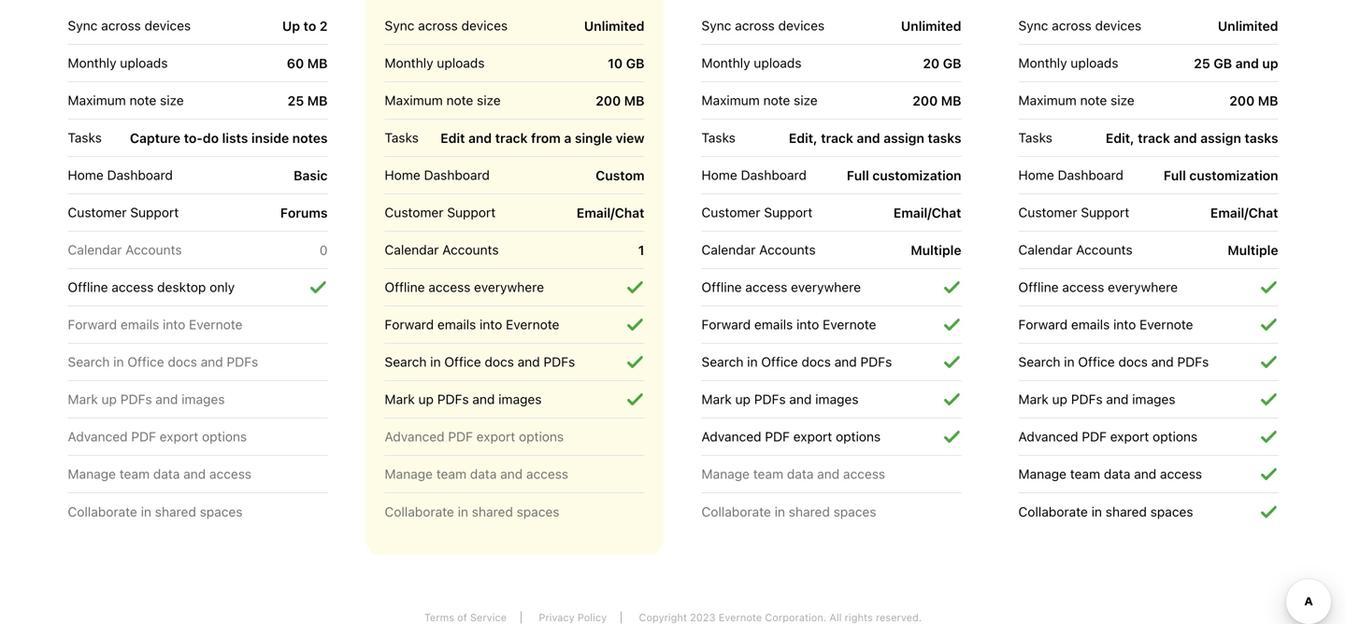 Task type: vqa. For each thing, say whether or not it's contained in the screenshot.


Task type: locate. For each thing, give the bounding box(es) containing it.
edit, track and assign tasks
[[789, 130, 962, 146], [1106, 130, 1279, 146]]

edit,
[[789, 130, 818, 146], [1106, 130, 1135, 146]]

capture to-do lists inside notes
[[130, 130, 328, 146]]

200 mb for 20 gb
[[913, 93, 962, 108]]

2 horizontal spatial 200 mb
[[1230, 93, 1279, 108]]

evernote for 10 gb
[[506, 317, 560, 332]]

across
[[101, 18, 141, 33], [418, 18, 458, 33], [735, 18, 775, 33], [1052, 18, 1092, 33]]

2 200 mb from the left
[[913, 93, 962, 108]]

note for 25 gb and up
[[1081, 93, 1108, 108]]

into for 25 gb and up
[[1114, 317, 1136, 332]]

customer support for 60 mb
[[68, 205, 179, 220]]

0 horizontal spatial everywhere
[[474, 280, 544, 295]]

3 tasks from the left
[[702, 130, 736, 145]]

1 maximum note size from the left
[[68, 93, 184, 108]]

0 horizontal spatial gb
[[626, 55, 645, 71]]

0 horizontal spatial full
[[847, 168, 869, 183]]

uploads for 10 gb
[[437, 55, 485, 71]]

unlimited up 20
[[901, 18, 962, 33]]

1 horizontal spatial 200 mb
[[913, 93, 962, 108]]

3 calendar accounts from the left
[[702, 242, 816, 258]]

calendar for 25 gb and up
[[1019, 242, 1073, 258]]

in
[[113, 354, 124, 370], [430, 354, 441, 370], [747, 354, 758, 370], [1064, 354, 1075, 370], [141, 505, 151, 520], [458, 505, 468, 520], [775, 505, 785, 520], [1092, 505, 1102, 520]]

1 search in office docs and pdfs from the left
[[68, 354, 258, 370]]

emails
[[121, 317, 159, 332], [438, 317, 476, 332], [755, 317, 793, 332], [1072, 317, 1110, 332]]

200 mb for 10 gb
[[596, 93, 645, 108]]

track for 25
[[1138, 130, 1171, 146]]

4 tasks from the left
[[1019, 130, 1053, 145]]

2 devices from the left
[[462, 18, 508, 33]]

200 for 10
[[596, 93, 621, 108]]

3 customer from the left
[[702, 205, 761, 220]]

0 horizontal spatial edit, track and assign tasks
[[789, 130, 962, 146]]

into
[[163, 317, 185, 332], [480, 317, 502, 332], [797, 317, 819, 332], [1114, 317, 1136, 332]]

0 horizontal spatial unlimited
[[584, 18, 645, 33]]

accounts for 10 gb
[[442, 242, 499, 258]]

1 support from the left
[[130, 205, 179, 220]]

search in office docs and pdfs
[[68, 354, 258, 370], [385, 354, 575, 370], [702, 354, 892, 370], [1019, 354, 1209, 370]]

3 200 mb from the left
[[1230, 93, 1279, 108]]

manage team data and access
[[68, 467, 252, 482], [385, 467, 569, 482], [702, 467, 886, 482], [1019, 467, 1203, 482]]

spaces
[[200, 505, 243, 520], [517, 505, 560, 520], [834, 505, 877, 520], [1151, 505, 1194, 520]]

4 home dashboard from the left
[[1019, 167, 1124, 183]]

2 manage team data and access from the left
[[385, 467, 569, 482]]

2 gb from the left
[[943, 55, 962, 71]]

privacy policy
[[539, 612, 607, 624]]

mb
[[307, 55, 328, 71], [307, 93, 328, 108], [624, 93, 645, 108], [941, 93, 962, 108], [1258, 93, 1279, 108]]

tasks for 20 gb
[[928, 130, 962, 146]]

monthly uploads
[[68, 55, 168, 71], [385, 55, 485, 71], [702, 55, 802, 71], [1019, 55, 1119, 71]]

forward
[[68, 317, 117, 332], [385, 317, 434, 332], [702, 317, 751, 332], [1019, 317, 1068, 332]]

rights
[[845, 612, 873, 624]]

accounts
[[125, 242, 182, 258], [442, 242, 499, 258], [760, 242, 816, 258], [1077, 242, 1133, 258]]

2 docs from the left
[[485, 354, 514, 370]]

email/chat
[[577, 205, 645, 220], [894, 205, 962, 220], [1211, 205, 1279, 220]]

1 home dashboard from the left
[[68, 167, 173, 183]]

gb
[[626, 55, 645, 71], [943, 55, 962, 71], [1214, 55, 1233, 71]]

and
[[1236, 55, 1259, 71], [469, 130, 492, 146], [857, 130, 881, 146], [1174, 130, 1198, 146], [201, 354, 223, 370], [518, 354, 540, 370], [835, 354, 857, 370], [1152, 354, 1174, 370], [156, 392, 178, 407], [473, 392, 495, 407], [790, 392, 812, 407], [1107, 392, 1129, 407], [183, 467, 206, 482], [500, 467, 523, 482], [817, 467, 840, 482], [1134, 467, 1157, 482]]

access
[[112, 280, 154, 295], [429, 280, 471, 295], [746, 280, 788, 295], [1063, 280, 1105, 295], [209, 467, 252, 482], [526, 467, 569, 482], [843, 467, 886, 482], [1160, 467, 1203, 482]]

1 horizontal spatial email/chat
[[894, 205, 962, 220]]

20
[[923, 55, 940, 71]]

2 monthly uploads from the left
[[385, 55, 485, 71]]

only
[[210, 280, 235, 295]]

1 monthly uploads from the left
[[68, 55, 168, 71]]

2 office from the left
[[445, 354, 481, 370]]

edit, track and assign tasks for 20
[[789, 130, 962, 146]]

3 gb from the left
[[1214, 55, 1233, 71]]

full
[[847, 168, 869, 183], [1164, 168, 1186, 183]]

note for 10 gb
[[447, 93, 474, 108]]

note for 20 gb
[[764, 93, 791, 108]]

advanced
[[68, 429, 128, 445], [385, 429, 445, 445], [702, 429, 762, 445], [1019, 429, 1079, 445]]

4 export from the left
[[1111, 429, 1150, 445]]

1 horizontal spatial edit,
[[1106, 130, 1135, 146]]

gb for 10
[[626, 55, 645, 71]]

mark up pdfs and images
[[68, 392, 225, 407], [385, 392, 542, 407], [702, 392, 859, 407], [1019, 392, 1176, 407]]

docs
[[168, 354, 197, 370], [485, 354, 514, 370], [802, 354, 831, 370], [1119, 354, 1148, 370]]

1 assign from the left
[[884, 130, 925, 146]]

0 horizontal spatial 200 mb
[[596, 93, 645, 108]]

4 calendar from the left
[[1019, 242, 1073, 258]]

1 note from the left
[[130, 93, 156, 108]]

offline for 10 gb
[[385, 280, 425, 295]]

1 horizontal spatial track
[[821, 130, 854, 146]]

25
[[1194, 55, 1211, 71], [288, 93, 304, 108]]

assign down 20
[[884, 130, 925, 146]]

sync for 10 gb
[[385, 18, 415, 33]]

terms of service link
[[410, 612, 522, 624]]

3 maximum from the left
[[702, 93, 760, 108]]

200 for 25
[[1230, 93, 1255, 108]]

maximum for 10 gb
[[385, 93, 443, 108]]

1 everywhere from the left
[[474, 280, 544, 295]]

maximum
[[68, 93, 126, 108], [385, 93, 443, 108], [702, 93, 760, 108], [1019, 93, 1077, 108]]

customer support
[[68, 205, 179, 220], [385, 205, 496, 220], [702, 205, 813, 220], [1019, 205, 1130, 220]]

0 horizontal spatial customization
[[873, 168, 962, 183]]

0 horizontal spatial multiple
[[911, 242, 962, 258]]

devices for 25 gb and up
[[1096, 18, 1142, 33]]

maximum note size for 20
[[702, 93, 818, 108]]

pdf
[[131, 429, 156, 445], [448, 429, 473, 445], [765, 429, 790, 445], [1082, 429, 1107, 445]]

2 tasks from the left
[[385, 130, 419, 145]]

lists
[[222, 130, 248, 146]]

1 customer from the left
[[68, 205, 127, 220]]

sync across devices for 60
[[68, 18, 191, 33]]

3 search in office docs and pdfs from the left
[[702, 354, 892, 370]]

3 customer support from the left
[[702, 205, 813, 220]]

tasks down 20 gb at the right of the page
[[928, 130, 962, 146]]

mb up view on the top of page
[[624, 93, 645, 108]]

2 team from the left
[[436, 467, 467, 482]]

3 into from the left
[[797, 317, 819, 332]]

data for 0
[[153, 467, 180, 482]]

3 unlimited from the left
[[1218, 18, 1279, 33]]

0 horizontal spatial 200
[[596, 93, 621, 108]]

200 mb down 10 on the top
[[596, 93, 645, 108]]

manage team data and access for 1
[[385, 467, 569, 482]]

2 customer from the left
[[385, 205, 444, 220]]

1 horizontal spatial 200
[[913, 93, 938, 108]]

from
[[531, 130, 561, 146]]

capture
[[130, 130, 181, 146]]

export
[[160, 429, 199, 445], [477, 429, 516, 445], [794, 429, 833, 445], [1111, 429, 1150, 445]]

4 monthly from the left
[[1019, 55, 1068, 71]]

0 horizontal spatial assign
[[884, 130, 925, 146]]

1 forward from the left
[[68, 317, 117, 332]]

1 email/chat from the left
[[577, 205, 645, 220]]

shared
[[155, 505, 196, 520], [472, 505, 513, 520], [789, 505, 830, 520], [1106, 505, 1147, 520]]

privacy policy link
[[525, 612, 622, 624]]

edit, for 20 gb
[[789, 130, 818, 146]]

tasks down 25 gb and up
[[1245, 130, 1279, 146]]

2 horizontal spatial track
[[1138, 130, 1171, 146]]

tasks for 25
[[1019, 130, 1053, 145]]

1 horizontal spatial tasks
[[1245, 130, 1279, 146]]

0 vertical spatial 25
[[1194, 55, 1211, 71]]

accounts for 20 gb
[[760, 242, 816, 258]]

200 down 20
[[913, 93, 938, 108]]

manage for 0
[[68, 467, 116, 482]]

forward emails into evernote for 20 gb
[[702, 317, 877, 332]]

1 monthly from the left
[[68, 55, 117, 71]]

60
[[287, 55, 304, 71]]

2 horizontal spatial offline access everywhere
[[1019, 280, 1178, 295]]

1 offline from the left
[[68, 280, 108, 295]]

monthly for 20 gb
[[702, 55, 751, 71]]

1 horizontal spatial full customization
[[1164, 168, 1279, 183]]

1 multiple from the left
[[911, 242, 962, 258]]

customer for 60 mb
[[68, 205, 127, 220]]

2 calendar from the left
[[385, 242, 439, 258]]

2 maximum from the left
[[385, 93, 443, 108]]

3 calendar from the left
[[702, 242, 756, 258]]

customer
[[68, 205, 127, 220], [385, 205, 444, 220], [702, 205, 761, 220], [1019, 205, 1078, 220]]

maximum note size
[[68, 93, 184, 108], [385, 93, 501, 108], [702, 93, 818, 108], [1019, 93, 1135, 108]]

4 search from the left
[[1019, 354, 1061, 370]]

monthly for 10 gb
[[385, 55, 434, 71]]

0 horizontal spatial edit,
[[789, 130, 818, 146]]

to
[[304, 18, 316, 33]]

options
[[202, 429, 247, 445], [519, 429, 564, 445], [836, 429, 881, 445], [1153, 429, 1198, 445]]

advanced pdf export options
[[68, 429, 247, 445], [385, 429, 564, 445], [702, 429, 881, 445], [1019, 429, 1198, 445]]

up
[[1263, 55, 1279, 71], [102, 392, 117, 407], [419, 392, 434, 407], [736, 392, 751, 407], [1053, 392, 1068, 407]]

full customization
[[847, 168, 962, 183], [1164, 168, 1279, 183]]

up
[[282, 18, 300, 33]]

1 tasks from the left
[[68, 130, 102, 145]]

1 uploads from the left
[[120, 55, 168, 71]]

3 monthly from the left
[[702, 55, 751, 71]]

office
[[127, 354, 164, 370], [445, 354, 481, 370], [762, 354, 798, 370], [1079, 354, 1115, 370]]

0 horizontal spatial full customization
[[847, 168, 962, 183]]

offline
[[68, 280, 108, 295], [385, 280, 425, 295], [702, 280, 742, 295], [1019, 280, 1059, 295]]

manage
[[68, 467, 116, 482], [385, 467, 433, 482], [702, 467, 750, 482], [1019, 467, 1067, 482]]

forward emails into evernote for 25 gb and up
[[1019, 317, 1194, 332]]

policy
[[578, 612, 607, 624]]

2 edit, track and assign tasks from the left
[[1106, 130, 1279, 146]]

2 manage from the left
[[385, 467, 433, 482]]

1 collaborate in shared spaces from the left
[[68, 505, 243, 520]]

uploads
[[120, 55, 168, 71], [437, 55, 485, 71], [754, 55, 802, 71], [1071, 55, 1119, 71]]

offline access everywhere for 20
[[702, 280, 861, 295]]

200 mb down 20 gb at the right of the page
[[913, 93, 962, 108]]

200 mb
[[596, 93, 645, 108], [913, 93, 962, 108], [1230, 93, 1279, 108]]

images
[[182, 392, 225, 407], [499, 392, 542, 407], [816, 392, 859, 407], [1133, 392, 1176, 407]]

4 forward emails into evernote from the left
[[1019, 317, 1194, 332]]

3 support from the left
[[764, 205, 813, 220]]

assign down 25 gb and up
[[1201, 130, 1242, 146]]

1 track from the left
[[495, 130, 528, 146]]

everywhere for 20 gb
[[791, 280, 861, 295]]

multiple
[[911, 242, 962, 258], [1228, 242, 1279, 258]]

home dashboard
[[68, 167, 173, 183], [385, 167, 490, 183], [702, 167, 807, 183], [1019, 167, 1124, 183]]

1 horizontal spatial gb
[[943, 55, 962, 71]]

size
[[160, 93, 184, 108], [477, 93, 501, 108], [794, 93, 818, 108], [1111, 93, 1135, 108]]

search in office docs and pdfs for 10 gb
[[385, 354, 575, 370]]

3 data from the left
[[787, 467, 814, 482]]

3 docs from the left
[[802, 354, 831, 370]]

0 horizontal spatial tasks
[[928, 130, 962, 146]]

forward for 10 gb
[[385, 317, 434, 332]]

4 mark from the left
[[1019, 392, 1049, 407]]

collaborate for multiple
[[702, 505, 771, 520]]

up for 10 gb
[[419, 392, 434, 407]]

reserved.
[[876, 612, 922, 624]]

office for 20 gb
[[762, 354, 798, 370]]

200 down 25 gb and up
[[1230, 93, 1255, 108]]

4 support from the left
[[1081, 205, 1130, 220]]

offline for 25 gb and up
[[1019, 280, 1059, 295]]

home
[[68, 167, 104, 183], [385, 167, 421, 183], [702, 167, 738, 183], [1019, 167, 1055, 183]]

1 manage team data and access from the left
[[68, 467, 252, 482]]

3 emails from the left
[[755, 317, 793, 332]]

1 horizontal spatial multiple
[[1228, 242, 1279, 258]]

1 shared from the left
[[155, 505, 196, 520]]

unlimited for 20 gb
[[901, 18, 962, 33]]

edit and track from a single view
[[441, 130, 645, 146]]

everywhere
[[474, 280, 544, 295], [791, 280, 861, 295], [1108, 280, 1178, 295]]

unlimited for 10 gb
[[584, 18, 645, 33]]

0 horizontal spatial 25
[[288, 93, 304, 108]]

calendar accounts for 60 mb
[[68, 242, 182, 258]]

full for 25 gb and up
[[1164, 168, 1186, 183]]

into for 20 gb
[[797, 317, 819, 332]]

collaborate in shared spaces for 1
[[385, 505, 560, 520]]

1 size from the left
[[160, 93, 184, 108]]

data
[[153, 467, 180, 482], [470, 467, 497, 482], [787, 467, 814, 482], [1104, 467, 1131, 482]]

to-
[[184, 130, 203, 146]]

1 sync across devices from the left
[[68, 18, 191, 33]]

2 customization from the left
[[1190, 168, 1279, 183]]

1 horizontal spatial offline access everywhere
[[702, 280, 861, 295]]

4 customer support from the left
[[1019, 205, 1130, 220]]

1 horizontal spatial customization
[[1190, 168, 1279, 183]]

search for 25 gb and up
[[1019, 354, 1061, 370]]

3 size from the left
[[794, 93, 818, 108]]

size for 10 gb
[[477, 93, 501, 108]]

4 maximum from the left
[[1019, 93, 1077, 108]]

1 horizontal spatial assign
[[1201, 130, 1242, 146]]

forums
[[280, 205, 328, 220]]

2 horizontal spatial email/chat
[[1211, 205, 1279, 220]]

1 search from the left
[[68, 354, 110, 370]]

1 vertical spatial 25
[[288, 93, 304, 108]]

2 horizontal spatial 200
[[1230, 93, 1255, 108]]

1 edit, track and assign tasks from the left
[[789, 130, 962, 146]]

1 horizontal spatial unlimited
[[901, 18, 962, 33]]

spaces for multiple
[[834, 505, 877, 520]]

edit, track and assign tasks for 25
[[1106, 130, 1279, 146]]

monthly
[[68, 55, 117, 71], [385, 55, 434, 71], [702, 55, 751, 71], [1019, 55, 1068, 71]]

4 across from the left
[[1052, 18, 1092, 33]]

evernote
[[189, 317, 243, 332], [506, 317, 560, 332], [823, 317, 877, 332], [1140, 317, 1194, 332], [719, 612, 762, 624]]

60 mb
[[287, 55, 328, 71]]

mb down 25 gb and up
[[1258, 93, 1279, 108]]

2 horizontal spatial everywhere
[[1108, 280, 1178, 295]]

customization
[[873, 168, 962, 183], [1190, 168, 1279, 183]]

mb down 20 gb at the right of the page
[[941, 93, 962, 108]]

tasks for 60
[[68, 130, 102, 145]]

shared for 1
[[472, 505, 513, 520]]

2 horizontal spatial gb
[[1214, 55, 1233, 71]]

mark up pdfs and images for 10
[[385, 392, 542, 407]]

3 options from the left
[[836, 429, 881, 445]]

home for 60
[[68, 167, 104, 183]]

forward for 25 gb and up
[[1019, 317, 1068, 332]]

1 horizontal spatial 25
[[1194, 55, 1211, 71]]

assign for 25
[[1201, 130, 1242, 146]]

3 track from the left
[[1138, 130, 1171, 146]]

calendar accounts
[[68, 242, 182, 258], [385, 242, 499, 258], [702, 242, 816, 258], [1019, 242, 1133, 258]]

2 forward emails into evernote from the left
[[385, 317, 560, 332]]

2 horizontal spatial unlimited
[[1218, 18, 1279, 33]]

support for 20 gb
[[764, 205, 813, 220]]

4 office from the left
[[1079, 354, 1115, 370]]

track
[[495, 130, 528, 146], [821, 130, 854, 146], [1138, 130, 1171, 146]]

collaborate in shared spaces
[[68, 505, 243, 520], [385, 505, 560, 520], [702, 505, 877, 520], [1019, 505, 1194, 520]]

offline access everywhere
[[385, 280, 544, 295], [702, 280, 861, 295], [1019, 280, 1178, 295]]

calendar
[[68, 242, 122, 258], [385, 242, 439, 258], [702, 242, 756, 258], [1019, 242, 1073, 258]]

0 horizontal spatial track
[[495, 130, 528, 146]]

forward emails into evernote
[[68, 317, 243, 332], [385, 317, 560, 332], [702, 317, 877, 332], [1019, 317, 1194, 332]]

edit, for 25 gb and up
[[1106, 130, 1135, 146]]

1 unlimited from the left
[[584, 18, 645, 33]]

2 sync from the left
[[385, 18, 415, 33]]

tasks
[[928, 130, 962, 146], [1245, 130, 1279, 146]]

1 gb from the left
[[626, 55, 645, 71]]

1 horizontal spatial edit, track and assign tasks
[[1106, 130, 1279, 146]]

sync for 25 gb and up
[[1019, 18, 1049, 33]]

1 edit, from the left
[[789, 130, 818, 146]]

unlimited up 10 on the top
[[584, 18, 645, 33]]

4 data from the left
[[1104, 467, 1131, 482]]

up for 20 gb
[[736, 392, 751, 407]]

3 sync from the left
[[702, 18, 732, 33]]

up for 25 gb and up
[[1053, 392, 1068, 407]]

4 manage team data and access from the left
[[1019, 467, 1203, 482]]

4 options from the left
[[1153, 429, 1198, 445]]

dashboard
[[107, 167, 173, 183], [424, 167, 490, 183], [741, 167, 807, 183], [1058, 167, 1124, 183]]

1 200 from the left
[[596, 93, 621, 108]]

customer support for 25 gb and up
[[1019, 205, 1130, 220]]

sync
[[68, 18, 98, 33], [385, 18, 415, 33], [702, 18, 732, 33], [1019, 18, 1049, 33]]

devices for 20 gb
[[779, 18, 825, 33]]

full for 20 gb
[[847, 168, 869, 183]]

tasks for 25 gb and up
[[1245, 130, 1279, 146]]

1 horizontal spatial full
[[1164, 168, 1186, 183]]

0 horizontal spatial email/chat
[[577, 205, 645, 220]]

sync for 60 mb
[[68, 18, 98, 33]]

2 collaborate from the left
[[385, 505, 454, 520]]

monthly uploads for 25 gb and up
[[1019, 55, 1119, 71]]

0 horizontal spatial offline access everywhere
[[385, 280, 544, 295]]

200 down 10 on the top
[[596, 93, 621, 108]]

docs for 25 gb and up
[[1119, 354, 1148, 370]]

2 mark up pdfs and images from the left
[[385, 392, 542, 407]]

1 export from the left
[[160, 429, 199, 445]]

data for 1
[[470, 467, 497, 482]]

devices
[[145, 18, 191, 33], [462, 18, 508, 33], [779, 18, 825, 33], [1096, 18, 1142, 33]]

sync across devices for 25
[[1019, 18, 1142, 33]]

1 maximum from the left
[[68, 93, 126, 108]]

3 200 from the left
[[1230, 93, 1255, 108]]

4 offline from the left
[[1019, 280, 1059, 295]]

200 mb down 25 gb and up
[[1230, 93, 1279, 108]]

2 pdf from the left
[[448, 429, 473, 445]]

3 forward from the left
[[702, 317, 751, 332]]

4 mark up pdfs and images from the left
[[1019, 392, 1176, 407]]

1 horizontal spatial everywhere
[[791, 280, 861, 295]]

3 everywhere from the left
[[1108, 280, 1178, 295]]

full customization for 25
[[1164, 168, 1279, 183]]

search for 20 gb
[[702, 354, 744, 370]]

unlimited up 25 gb and up
[[1218, 18, 1279, 33]]

4 images from the left
[[1133, 392, 1176, 407]]

sync across devices
[[68, 18, 191, 33], [385, 18, 508, 33], [702, 18, 825, 33], [1019, 18, 1142, 33]]

4 home from the left
[[1019, 167, 1055, 183]]

1 tasks from the left
[[928, 130, 962, 146]]

uploads for 60 mb
[[120, 55, 168, 71]]

mb up notes
[[307, 93, 328, 108]]

3 email/chat from the left
[[1211, 205, 1279, 220]]

4 note from the left
[[1081, 93, 1108, 108]]

home for 20
[[702, 167, 738, 183]]



Task type: describe. For each thing, give the bounding box(es) containing it.
service
[[470, 612, 507, 624]]

uploads for 25 gb and up
[[1071, 55, 1119, 71]]

customer for 25 gb and up
[[1019, 205, 1078, 220]]

25 mb
[[288, 93, 328, 108]]

privacy
[[539, 612, 575, 624]]

offline access desktop only
[[68, 280, 235, 295]]

multiple for 20 gb
[[911, 242, 962, 258]]

corporation.
[[765, 612, 827, 624]]

calendar for 60 mb
[[68, 242, 122, 258]]

inside
[[252, 130, 289, 146]]

1 into from the left
[[163, 317, 185, 332]]

1 options from the left
[[202, 429, 247, 445]]

support for 10 gb
[[447, 205, 496, 220]]

manage for multiple
[[702, 467, 750, 482]]

1 mark from the left
[[68, 392, 98, 407]]

home for 10
[[385, 167, 421, 183]]

notes
[[292, 130, 328, 146]]

basic
[[294, 168, 328, 183]]

2 options from the left
[[519, 429, 564, 445]]

copyright
[[639, 612, 687, 624]]

size for 60 mb
[[160, 93, 184, 108]]

note for 60 mb
[[130, 93, 156, 108]]

offline access everywhere for 10
[[385, 280, 544, 295]]

20 gb
[[923, 55, 962, 71]]

team for 1
[[436, 467, 467, 482]]

accounts for 60 mb
[[125, 242, 182, 258]]

1 office from the left
[[127, 354, 164, 370]]

monthly for 60 mb
[[68, 55, 117, 71]]

mark for 10
[[385, 392, 415, 407]]

devices for 10 gb
[[462, 18, 508, 33]]

0
[[320, 242, 328, 258]]

terms of service
[[424, 612, 507, 624]]

1 mark up pdfs and images from the left
[[68, 392, 225, 407]]

docs for 10 gb
[[485, 354, 514, 370]]

evernote for 20 gb
[[823, 317, 877, 332]]

across for 20
[[735, 18, 775, 33]]

collaborate in shared spaces for multiple
[[702, 505, 877, 520]]

calendar accounts for 20 gb
[[702, 242, 816, 258]]

calendar for 20 gb
[[702, 242, 756, 258]]

customization for 20
[[873, 168, 962, 183]]

size for 25 gb and up
[[1111, 93, 1135, 108]]

sync across devices for 20
[[702, 18, 825, 33]]

view
[[616, 130, 645, 146]]

1 forward emails into evernote from the left
[[68, 317, 243, 332]]

offline for 60 mb
[[68, 280, 108, 295]]

3 pdf from the left
[[765, 429, 790, 445]]

maximum for 60 mb
[[68, 93, 126, 108]]

2023
[[690, 612, 716, 624]]

all
[[830, 612, 842, 624]]

4 team from the left
[[1071, 467, 1101, 482]]

2 advanced pdf export options from the left
[[385, 429, 564, 445]]

25 for 25 mb
[[288, 93, 304, 108]]

maximum note size for 25
[[1019, 93, 1135, 108]]

custom
[[596, 168, 645, 183]]

evernote for 25 gb and up
[[1140, 317, 1194, 332]]

4 advanced pdf export options from the left
[[1019, 429, 1198, 445]]

shared for 0
[[155, 505, 196, 520]]

1
[[638, 242, 645, 258]]

mb for 60 mb
[[307, 93, 328, 108]]

edit
[[441, 130, 465, 146]]

mb for 25 gb and up
[[1258, 93, 1279, 108]]

4 collaborate in shared spaces from the left
[[1019, 505, 1194, 520]]

4 spaces from the left
[[1151, 505, 1194, 520]]

emails for 25 gb and up
[[1072, 317, 1110, 332]]

assign for 20
[[884, 130, 925, 146]]

1 docs from the left
[[168, 354, 197, 370]]

terms
[[424, 612, 454, 624]]

copyright 2023 evernote corporation. all rights reserved.
[[639, 612, 922, 624]]

4 pdf from the left
[[1082, 429, 1107, 445]]

1 images from the left
[[182, 392, 225, 407]]

maximum for 25 gb and up
[[1019, 93, 1077, 108]]

dashboard for 10 gb
[[424, 167, 490, 183]]

into for 10 gb
[[480, 317, 502, 332]]

of
[[457, 612, 467, 624]]

monthly uploads for 60 mb
[[68, 55, 168, 71]]

accounts for 25 gb and up
[[1077, 242, 1133, 258]]

shared for multiple
[[789, 505, 830, 520]]

3 export from the left
[[794, 429, 833, 445]]

support for 25 gb and up
[[1081, 205, 1130, 220]]

home dashboard for 25 gb and up
[[1019, 167, 1124, 183]]

4 collaborate from the left
[[1019, 505, 1088, 520]]

dashboard for 25 gb and up
[[1058, 167, 1124, 183]]

mb for 20 gb
[[941, 93, 962, 108]]

1 advanced pdf export options from the left
[[68, 429, 247, 445]]

data for multiple
[[787, 467, 814, 482]]

home for 25
[[1019, 167, 1055, 183]]

gb for 20
[[943, 55, 962, 71]]

2
[[320, 18, 328, 33]]

2 advanced from the left
[[385, 429, 445, 445]]

collaborate for 0
[[68, 505, 137, 520]]

do
[[203, 130, 219, 146]]

1 emails from the left
[[121, 317, 159, 332]]

calendar accounts for 25 gb and up
[[1019, 242, 1133, 258]]

calendar accounts for 10 gb
[[385, 242, 499, 258]]

across for 25
[[1052, 18, 1092, 33]]

offline access everywhere for 25
[[1019, 280, 1178, 295]]

single
[[575, 130, 613, 146]]

collaborate in shared spaces for 0
[[68, 505, 243, 520]]

search in office docs and pdfs for 20 gb
[[702, 354, 892, 370]]

email/chat for 20 gb
[[894, 205, 962, 220]]

25 gb and up
[[1194, 55, 1279, 71]]

office for 10 gb
[[445, 354, 481, 370]]

mb right the 60
[[307, 55, 328, 71]]

across for 60
[[101, 18, 141, 33]]

tasks for 20
[[702, 130, 736, 145]]

4 advanced from the left
[[1019, 429, 1079, 445]]

manage for 1
[[385, 467, 433, 482]]

emails for 10 gb
[[438, 317, 476, 332]]

dashboard for 20 gb
[[741, 167, 807, 183]]

1 pdf from the left
[[131, 429, 156, 445]]

3 advanced pdf export options from the left
[[702, 429, 881, 445]]

gb for 25
[[1214, 55, 1233, 71]]

4 shared from the left
[[1106, 505, 1147, 520]]

dashboard for 60 mb
[[107, 167, 173, 183]]

desktop
[[157, 280, 206, 295]]

1 advanced from the left
[[68, 429, 128, 445]]

3 advanced from the left
[[702, 429, 762, 445]]

up to 2
[[282, 18, 328, 33]]

across for 10
[[418, 18, 458, 33]]

10
[[608, 55, 623, 71]]

10 gb
[[608, 55, 645, 71]]

a
[[564, 130, 572, 146]]

team for multiple
[[753, 467, 784, 482]]

customer support for 20 gb
[[702, 205, 813, 220]]

maximum note size for 60
[[68, 93, 184, 108]]

2 export from the left
[[477, 429, 516, 445]]

4 manage from the left
[[1019, 467, 1067, 482]]

monthly uploads for 10 gb
[[385, 55, 485, 71]]

search in office docs and pdfs for 25 gb and up
[[1019, 354, 1209, 370]]



